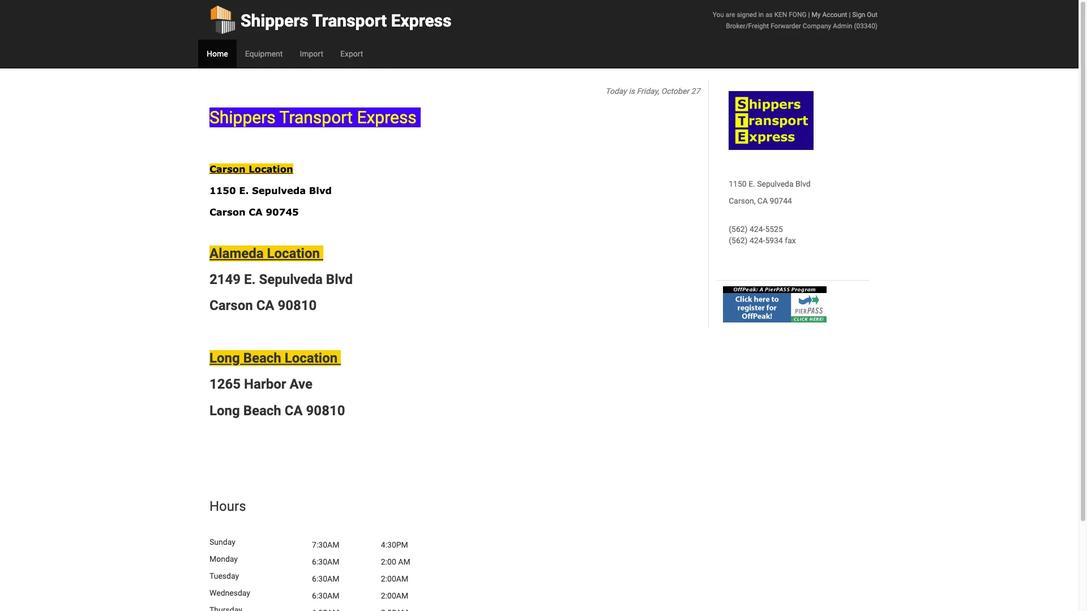 Task type: describe. For each thing, give the bounding box(es) containing it.
2 (562) from the top
[[729, 236, 748, 245]]

(562) 424-5525 (562) 424-5934 fax
[[729, 225, 796, 245]]

1 (562) from the top
[[729, 225, 748, 234]]

sepulveda down alameda location
[[259, 272, 323, 288]]

1 horizontal spatial 1150
[[729, 179, 747, 189]]

e. down carson location
[[239, 185, 249, 196]]

long beach location
[[210, 351, 341, 366]]

27
[[691, 87, 700, 96]]

you are signed in as ken fong | my account | sign out broker/freight forwarder company admin (03340)
[[713, 11, 878, 30]]

sign
[[852, 11, 865, 19]]

1 vertical spatial shippers
[[210, 108, 276, 127]]

broker/freight
[[726, 22, 769, 30]]

1 vertical spatial transport
[[280, 108, 353, 127]]

company
[[803, 22, 831, 30]]

2:00
[[381, 558, 396, 567]]

you
[[713, 11, 724, 19]]

5525
[[765, 225, 783, 234]]

forwarder
[[771, 22, 801, 30]]

are
[[726, 11, 735, 19]]

1 vertical spatial shippers transport express
[[210, 108, 421, 127]]

carson for carson ca 90745
[[210, 207, 246, 218]]

ca for 90810
[[256, 298, 274, 314]]

location for carson location
[[249, 164, 293, 175]]

1265
[[210, 377, 241, 393]]

pierpass image
[[723, 287, 827, 323]]

am
[[398, 558, 410, 567]]

90744
[[770, 196, 792, 206]]

equipment button
[[236, 40, 291, 68]]

home button
[[198, 40, 236, 68]]

7:30am
[[312, 541, 339, 550]]

carson ca 90810
[[210, 298, 317, 314]]

location for alameda location
[[267, 245, 320, 261]]

5934
[[765, 236, 783, 245]]

6:30am for tuesday
[[312, 575, 339, 584]]

1 424- from the top
[[750, 225, 765, 234]]

1 vertical spatial 90810
[[306, 403, 345, 419]]

beach for location
[[243, 351, 281, 366]]

today
[[605, 87, 627, 96]]

ca down ave at the bottom of the page
[[285, 403, 303, 419]]

2 424- from the top
[[750, 236, 765, 245]]

2 | from the left
[[849, 11, 851, 19]]

ca for 90744
[[758, 196, 768, 206]]

signed
[[737, 11, 757, 19]]

transport inside 'link'
[[312, 11, 387, 31]]

alameda
[[210, 245, 264, 261]]

2:00am for wednesday
[[381, 592, 408, 601]]

fax
[[785, 236, 796, 245]]

6:30am for monday
[[312, 558, 339, 567]]

shippers transport express link
[[210, 0, 452, 40]]

1265 harbor ave
[[210, 377, 313, 393]]

account
[[822, 11, 847, 19]]

beach for ca
[[243, 403, 281, 419]]

fong
[[789, 11, 807, 19]]

import button
[[291, 40, 332, 68]]

carson location
[[210, 164, 293, 175]]

long beach ca 90810
[[210, 403, 345, 419]]

90745
[[266, 207, 299, 218]]

tuesday
[[210, 572, 239, 581]]



Task type: locate. For each thing, give the bounding box(es) containing it.
1150 e. sepulveda blvd up carson, ca 90744
[[729, 179, 811, 189]]

2 vertical spatial location
[[285, 351, 338, 366]]

0 horizontal spatial |
[[808, 11, 810, 19]]

(562) left 5934
[[729, 236, 748, 245]]

ca left 90744
[[758, 196, 768, 206]]

90810 down ave at the bottom of the page
[[306, 403, 345, 419]]

location up ave at the bottom of the page
[[285, 351, 338, 366]]

1 horizontal spatial 1150 e. sepulveda blvd
[[729, 179, 811, 189]]

ca
[[758, 196, 768, 206], [249, 207, 263, 218], [256, 298, 274, 314], [285, 403, 303, 419]]

harbor
[[244, 377, 286, 393]]

october
[[661, 87, 689, 96]]

sunday
[[210, 538, 235, 547]]

carson up carson ca 90745
[[210, 164, 246, 175]]

home
[[207, 49, 228, 58]]

carson for carson location
[[210, 164, 246, 175]]

shippers transport express image
[[729, 91, 814, 150]]

3 carson from the top
[[210, 298, 253, 314]]

1150 e. sepulveda blvd up 90745
[[210, 185, 332, 196]]

long up '1265'
[[210, 351, 240, 366]]

my
[[812, 11, 821, 19]]

0 vertical spatial long
[[210, 351, 240, 366]]

hours
[[210, 499, 249, 515]]

beach up 1265 harbor ave
[[243, 351, 281, 366]]

2 vertical spatial carson
[[210, 298, 253, 314]]

location up 90745
[[249, 164, 293, 175]]

long down '1265'
[[210, 403, 240, 419]]

today is friday, october 27
[[605, 87, 700, 96]]

sign out link
[[852, 11, 878, 19]]

0 vertical spatial location
[[249, 164, 293, 175]]

admin
[[833, 22, 852, 30]]

2:00am for tuesday
[[381, 575, 408, 584]]

2149 e. sepulveda blvd
[[210, 272, 353, 288]]

1 beach from the top
[[243, 351, 281, 366]]

0 vertical spatial express
[[391, 11, 452, 31]]

1 long from the top
[[210, 351, 240, 366]]

0 horizontal spatial 1150 e. sepulveda blvd
[[210, 185, 332, 196]]

e.
[[749, 179, 755, 189], [239, 185, 249, 196], [244, 272, 256, 288]]

express inside 'link'
[[391, 11, 452, 31]]

equipment
[[245, 49, 283, 58]]

carson
[[210, 164, 246, 175], [210, 207, 246, 218], [210, 298, 253, 314]]

1 vertical spatial long
[[210, 403, 240, 419]]

carson ca 90745
[[210, 207, 299, 218]]

2:00am
[[381, 575, 408, 584], [381, 592, 408, 601]]

1 vertical spatial beach
[[243, 403, 281, 419]]

wednesday
[[210, 589, 250, 598]]

2 vertical spatial 6:30am
[[312, 592, 339, 601]]

1 vertical spatial carson
[[210, 207, 246, 218]]

e. right 2149
[[244, 272, 256, 288]]

424- up 5934
[[750, 225, 765, 234]]

location
[[249, 164, 293, 175], [267, 245, 320, 261], [285, 351, 338, 366]]

2 long from the top
[[210, 403, 240, 419]]

shippers up equipment popup button
[[241, 11, 308, 31]]

0 vertical spatial shippers transport express
[[241, 11, 452, 31]]

sepulveda up 90744
[[757, 179, 794, 189]]

ave
[[290, 377, 313, 393]]

(562) down carson,
[[729, 225, 748, 234]]

0 vertical spatial transport
[[312, 11, 387, 31]]

6:30am
[[312, 558, 339, 567], [312, 575, 339, 584], [312, 592, 339, 601]]

1 horizontal spatial |
[[849, 11, 851, 19]]

0 vertical spatial beach
[[243, 351, 281, 366]]

| left my
[[808, 11, 810, 19]]

is
[[629, 87, 635, 96]]

1150 e. sepulveda blvd
[[729, 179, 811, 189], [210, 185, 332, 196]]

ca down '2149 e. sepulveda blvd' at left
[[256, 298, 274, 314]]

2:00 am
[[381, 558, 410, 567]]

long
[[210, 351, 240, 366], [210, 403, 240, 419]]

beach
[[243, 351, 281, 366], [243, 403, 281, 419]]

4:30pm
[[381, 541, 408, 550]]

carson down 2149
[[210, 298, 253, 314]]

shippers up carson location
[[210, 108, 276, 127]]

shippers transport express inside 'link'
[[241, 11, 452, 31]]

0 vertical spatial 424-
[[750, 225, 765, 234]]

1150 down carson location
[[210, 185, 236, 196]]

2149
[[210, 272, 241, 288]]

(562)
[[729, 225, 748, 234], [729, 236, 748, 245]]

1150
[[729, 179, 747, 189], [210, 185, 236, 196]]

0 vertical spatial 90810
[[278, 298, 317, 314]]

shippers
[[241, 11, 308, 31], [210, 108, 276, 127]]

424- down 5525
[[750, 236, 765, 245]]

2 2:00am from the top
[[381, 592, 408, 601]]

sepulveda up 90745
[[252, 185, 306, 196]]

(03340)
[[854, 22, 878, 30]]

3 6:30am from the top
[[312, 592, 339, 601]]

1150 up carson,
[[729, 179, 747, 189]]

6:30am for wednesday
[[312, 592, 339, 601]]

|
[[808, 11, 810, 19], [849, 11, 851, 19]]

shippers inside 'link'
[[241, 11, 308, 31]]

sepulveda
[[757, 179, 794, 189], [252, 185, 306, 196], [259, 272, 323, 288]]

| left "sign"
[[849, 11, 851, 19]]

2 carson from the top
[[210, 207, 246, 218]]

424-
[[750, 225, 765, 234], [750, 236, 765, 245]]

1 vertical spatial location
[[267, 245, 320, 261]]

1 vertical spatial (562)
[[729, 236, 748, 245]]

ca for 90745
[[249, 207, 263, 218]]

as
[[766, 11, 773, 19]]

2 6:30am from the top
[[312, 575, 339, 584]]

friday,
[[637, 87, 659, 96]]

export button
[[332, 40, 372, 68]]

1 | from the left
[[808, 11, 810, 19]]

0 vertical spatial 2:00am
[[381, 575, 408, 584]]

blvd
[[796, 179, 811, 189], [309, 185, 332, 196], [326, 272, 353, 288]]

express
[[391, 11, 452, 31], [357, 108, 417, 127]]

0 vertical spatial 6:30am
[[312, 558, 339, 567]]

1 6:30am from the top
[[312, 558, 339, 567]]

1 vertical spatial 6:30am
[[312, 575, 339, 584]]

90810
[[278, 298, 317, 314], [306, 403, 345, 419]]

long for long beach ca 90810
[[210, 403, 240, 419]]

ca left 90745
[[249, 207, 263, 218]]

beach down 1265 harbor ave
[[243, 403, 281, 419]]

long for long beach location
[[210, 351, 240, 366]]

0 vertical spatial carson
[[210, 164, 246, 175]]

transport
[[312, 11, 387, 31], [280, 108, 353, 127]]

1 2:00am from the top
[[381, 575, 408, 584]]

export
[[340, 49, 363, 58]]

shippers transport express
[[241, 11, 452, 31], [210, 108, 421, 127]]

e. up carson, ca 90744
[[749, 179, 755, 189]]

2 beach from the top
[[243, 403, 281, 419]]

1 vertical spatial 424-
[[750, 236, 765, 245]]

my account link
[[812, 11, 847, 19]]

monday
[[210, 555, 238, 564]]

ken
[[774, 11, 787, 19]]

location up '2149 e. sepulveda blvd' at left
[[267, 245, 320, 261]]

carson,
[[729, 196, 756, 206]]

0 vertical spatial (562)
[[729, 225, 748, 234]]

0 horizontal spatial 1150
[[210, 185, 236, 196]]

carson, ca 90744
[[729, 196, 792, 206]]

90810 down '2149 e. sepulveda blvd' at left
[[278, 298, 317, 314]]

1 carson from the top
[[210, 164, 246, 175]]

1 vertical spatial 2:00am
[[381, 592, 408, 601]]

0 vertical spatial shippers
[[241, 11, 308, 31]]

out
[[867, 11, 878, 19]]

import
[[300, 49, 323, 58]]

1 vertical spatial express
[[357, 108, 417, 127]]

alameda location
[[210, 245, 323, 261]]

in
[[759, 11, 764, 19]]

carson for carson ca 90810
[[210, 298, 253, 314]]

carson up the alameda
[[210, 207, 246, 218]]



Task type: vqa. For each thing, say whether or not it's contained in the screenshot.
the right A
no



